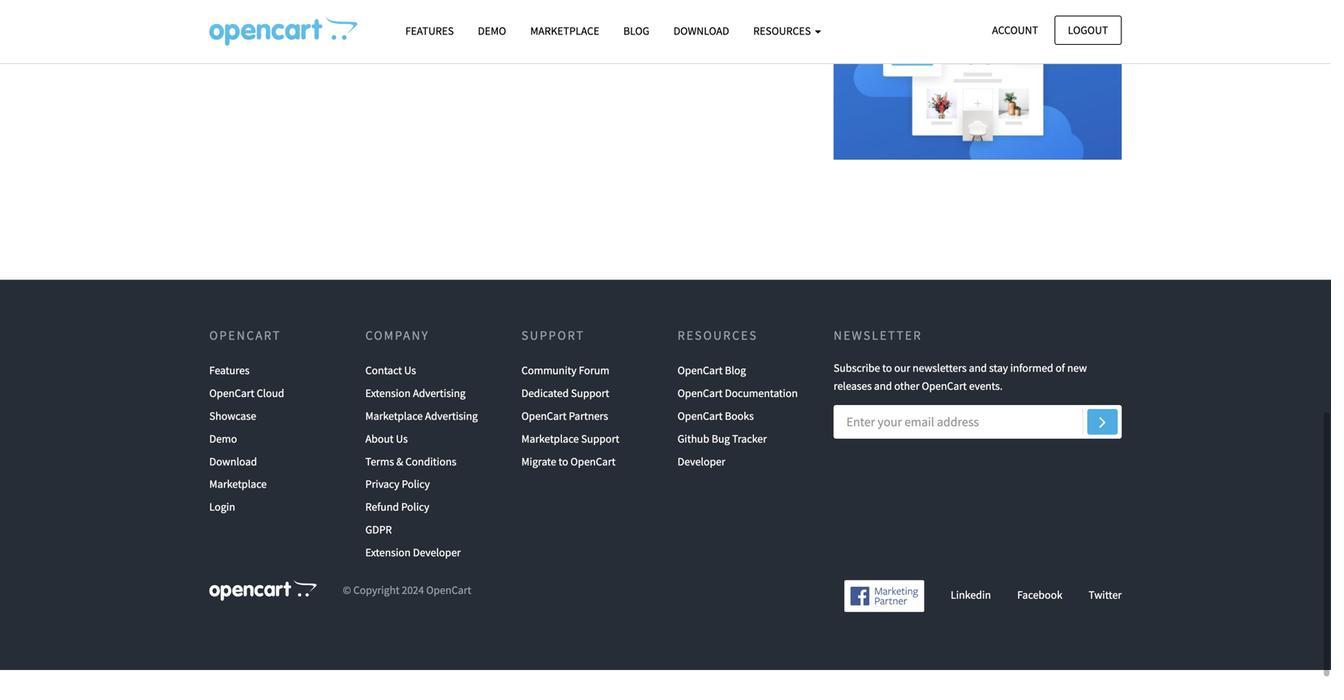 Task type: describe. For each thing, give the bounding box(es) containing it.
1 vertical spatial marketplace link
[[209, 481, 267, 504]]

tracker
[[732, 440, 767, 454]]

community forum
[[522, 371, 610, 386]]

books
[[725, 417, 754, 431]]

0 horizontal spatial demo link
[[209, 436, 237, 458]]

features for demo
[[406, 24, 454, 38]]

opencart right 2024
[[426, 591, 471, 605]]

opencart documentation link
[[678, 390, 798, 413]]

refund policy
[[366, 508, 430, 522]]

opencart partners link
[[522, 413, 608, 436]]

privacy policy
[[366, 485, 430, 499]]

documentation
[[725, 394, 798, 408]]

opencart for opencart partners
[[522, 417, 567, 431]]

gdpr
[[366, 530, 392, 545]]

opencart image
[[209, 588, 317, 609]]

extension developer link
[[366, 549, 461, 572]]

opencart for opencart blog
[[678, 371, 723, 386]]

us for contact us
[[404, 371, 416, 386]]

contact us
[[366, 371, 416, 386]]

0 vertical spatial support
[[522, 336, 585, 352]]

support for marketplace
[[581, 440, 620, 454]]

1 vertical spatial resources
[[678, 336, 758, 352]]

opencart books
[[678, 417, 754, 431]]

developer link
[[678, 458, 726, 481]]

about
[[366, 440, 394, 454]]

1 vertical spatial blog
[[725, 371, 746, 386]]

logout
[[1068, 23, 1109, 37]]

subscribe to our newsletters and stay informed of new releases and other opencart events.
[[834, 369, 1087, 401]]

download for blog
[[674, 24, 730, 38]]

informed
[[1011, 369, 1054, 383]]

marketplace advertising link
[[366, 413, 478, 436]]

opencart cloud
[[209, 394, 284, 408]]

support for dedicated
[[571, 394, 610, 408]]

opencart blog link
[[678, 367, 746, 390]]

angle right image
[[1100, 420, 1106, 440]]

marketplace for bottommost marketplace 'link'
[[209, 485, 267, 499]]

0 vertical spatial demo link
[[466, 17, 518, 45]]

linkedin
[[951, 596, 991, 610]]

1 horizontal spatial developer
[[678, 462, 726, 477]]

policy for privacy policy
[[402, 485, 430, 499]]

events.
[[969, 387, 1003, 401]]

account link
[[979, 16, 1052, 45]]

us for about us
[[396, 440, 408, 454]]

dedicated support link
[[522, 390, 610, 413]]

newsletters
[[913, 369, 967, 383]]

to for migrate
[[559, 462, 568, 477]]

twitter link
[[1089, 596, 1122, 610]]

forum
[[579, 371, 610, 386]]

about us
[[366, 440, 408, 454]]

download for demo
[[209, 462, 257, 477]]

&
[[396, 462, 403, 477]]

our
[[895, 369, 911, 383]]

1 vertical spatial and
[[874, 387, 892, 401]]

features link for demo
[[394, 17, 466, 45]]

extension for extension advertising
[[366, 394, 411, 408]]

account pin image
[[209, 17, 358, 46]]

newsletter
[[834, 336, 923, 352]]

extension advertising link
[[366, 390, 466, 413]]

advertising for marketplace advertising
[[425, 417, 478, 431]]

contact us link
[[366, 367, 416, 390]]

terms & conditions
[[366, 462, 457, 477]]

terms & conditions link
[[366, 458, 457, 481]]

partners
[[569, 417, 608, 431]]

download link for demo
[[209, 458, 257, 481]]

extension for extension developer
[[366, 553, 411, 568]]

2024
[[402, 591, 424, 605]]

opencart for opencart books
[[678, 417, 723, 431]]

conditions
[[406, 462, 457, 477]]

logout link
[[1055, 16, 1122, 45]]

0 horizontal spatial blog
[[624, 24, 650, 38]]

stay
[[990, 369, 1008, 383]]

gdpr link
[[366, 526, 392, 549]]

privacy
[[366, 485, 400, 499]]



Task type: vqa. For each thing, say whether or not it's contained in the screenshot.
the bottom Download link
yes



Task type: locate. For each thing, give the bounding box(es) containing it.
1 vertical spatial download
[[209, 462, 257, 477]]

opencart up github
[[678, 417, 723, 431]]

0 vertical spatial resources
[[754, 24, 813, 38]]

opencart down newsletters
[[922, 387, 967, 401]]

github
[[678, 440, 710, 454]]

marketplace support
[[522, 440, 620, 454]]

other
[[895, 387, 920, 401]]

0 horizontal spatial and
[[874, 387, 892, 401]]

0 horizontal spatial download link
[[209, 458, 257, 481]]

policy down terms & conditions link
[[402, 485, 430, 499]]

0 vertical spatial download
[[674, 24, 730, 38]]

1 vertical spatial to
[[559, 462, 568, 477]]

refund policy link
[[366, 504, 430, 526]]

opencart down 'opencart blog' link
[[678, 394, 723, 408]]

us up extension advertising
[[404, 371, 416, 386]]

refund
[[366, 508, 399, 522]]

1 horizontal spatial and
[[969, 369, 987, 383]]

2 vertical spatial support
[[581, 440, 620, 454]]

1 horizontal spatial to
[[883, 369, 892, 383]]

demo inside demo "link"
[[478, 24, 506, 38]]

opencart up opencart cloud
[[209, 336, 281, 352]]

company
[[366, 336, 429, 352]]

1 horizontal spatial features
[[406, 24, 454, 38]]

features for opencart cloud
[[209, 371, 250, 386]]

new
[[1068, 369, 1087, 383]]

0 vertical spatial features link
[[394, 17, 466, 45]]

dedicated
[[522, 394, 569, 408]]

1 horizontal spatial blog
[[725, 371, 746, 386]]

0 vertical spatial demo
[[478, 24, 506, 38]]

marketplace up about us
[[366, 417, 423, 431]]

developer up 2024
[[413, 553, 461, 568]]

download down showcase link
[[209, 462, 257, 477]]

advertising
[[413, 394, 466, 408], [425, 417, 478, 431]]

1 horizontal spatial features link
[[394, 17, 466, 45]]

features link
[[394, 17, 466, 45], [209, 367, 250, 390]]

© copyright 2024 opencart
[[343, 591, 471, 605]]

1 vertical spatial demo
[[209, 440, 237, 454]]

demo for the left demo "link"
[[209, 440, 237, 454]]

copyright
[[354, 591, 400, 605]]

marketplace support link
[[522, 436, 620, 458]]

opencart up opencart documentation
[[678, 371, 723, 386]]

linkedin link
[[951, 596, 991, 610]]

policy
[[402, 485, 430, 499], [401, 508, 430, 522]]

extension advertising
[[366, 394, 466, 408]]

opencart for opencart
[[209, 336, 281, 352]]

features link for opencart cloud
[[209, 367, 250, 390]]

to down marketplace support link
[[559, 462, 568, 477]]

opencart blog
[[678, 371, 746, 386]]

migrate
[[522, 462, 557, 477]]

download link for blog
[[662, 17, 742, 45]]

migrate to opencart link
[[522, 458, 616, 481]]

marketplace inside 'link'
[[530, 24, 600, 38]]

marketplace advertising
[[366, 417, 478, 431]]

opencart
[[209, 336, 281, 352], [678, 371, 723, 386], [922, 387, 967, 401], [209, 394, 254, 408], [678, 394, 723, 408], [522, 417, 567, 431], [678, 417, 723, 431], [571, 462, 616, 477], [426, 591, 471, 605]]

us
[[404, 371, 416, 386], [396, 440, 408, 454]]

marketplace up login
[[209, 485, 267, 499]]

developer
[[678, 462, 726, 477], [413, 553, 461, 568]]

1 horizontal spatial demo
[[478, 24, 506, 38]]

marketplace up migrate
[[522, 440, 579, 454]]

demo
[[478, 24, 506, 38], [209, 440, 237, 454]]

1 vertical spatial advertising
[[425, 417, 478, 431]]

0 horizontal spatial features
[[209, 371, 250, 386]]

opencart down dedicated
[[522, 417, 567, 431]]

0 vertical spatial extension
[[366, 394, 411, 408]]

terms
[[366, 462, 394, 477]]

cloud
[[257, 394, 284, 408]]

download link
[[662, 17, 742, 45], [209, 458, 257, 481]]

showcase
[[209, 417, 256, 431]]

©
[[343, 591, 351, 605]]

download right blog link at the left
[[674, 24, 730, 38]]

marketplace for marketplace advertising
[[366, 417, 423, 431]]

us right about
[[396, 440, 408, 454]]

community
[[522, 371, 577, 386]]

opencart books link
[[678, 413, 754, 436]]

about us link
[[366, 436, 408, 458]]

advertising down extension advertising link
[[425, 417, 478, 431]]

1 vertical spatial developer
[[413, 553, 461, 568]]

0 vertical spatial features
[[406, 24, 454, 38]]

opencart inside subscribe to our newsletters and stay informed of new releases and other opencart events.
[[922, 387, 967, 401]]

1 vertical spatial extension
[[366, 553, 411, 568]]

demo link
[[466, 17, 518, 45], [209, 436, 237, 458]]

marketplace
[[530, 24, 600, 38], [366, 417, 423, 431], [522, 440, 579, 454], [209, 485, 267, 499]]

1 vertical spatial demo link
[[209, 436, 237, 458]]

support up partners
[[571, 394, 610, 408]]

opencart documentation
[[678, 394, 798, 408]]

1 vertical spatial policy
[[401, 508, 430, 522]]

demo for top demo "link"
[[478, 24, 506, 38]]

opencart partners
[[522, 417, 608, 431]]

privacy policy link
[[366, 481, 430, 504]]

to inside subscribe to our newsletters and stay informed of new releases and other opencart events.
[[883, 369, 892, 383]]

0 vertical spatial us
[[404, 371, 416, 386]]

1 extension from the top
[[366, 394, 411, 408]]

0 vertical spatial developer
[[678, 462, 726, 477]]

github bug tracker
[[678, 440, 767, 454]]

1 horizontal spatial demo link
[[466, 17, 518, 45]]

0 horizontal spatial download
[[209, 462, 257, 477]]

contact
[[366, 371, 402, 386]]

opencart cloud link
[[209, 390, 284, 413]]

1 vertical spatial us
[[396, 440, 408, 454]]

subscribe
[[834, 369, 880, 383]]

1 vertical spatial support
[[571, 394, 610, 408]]

0 vertical spatial download link
[[662, 17, 742, 45]]

advertising for extension advertising
[[413, 394, 466, 408]]

twitter
[[1089, 596, 1122, 610]]

marketplace for marketplace support
[[522, 440, 579, 454]]

0 vertical spatial marketplace link
[[518, 17, 612, 45]]

resources
[[754, 24, 813, 38], [678, 336, 758, 352]]

of
[[1056, 369, 1065, 383]]

1 policy from the top
[[402, 485, 430, 499]]

migrate to opencart
[[522, 462, 616, 477]]

policy down privacy policy link
[[401, 508, 430, 522]]

2 policy from the top
[[401, 508, 430, 522]]

showcase link
[[209, 413, 256, 436]]

0 horizontal spatial marketplace link
[[209, 481, 267, 504]]

1 vertical spatial features
[[209, 371, 250, 386]]

0 horizontal spatial to
[[559, 462, 568, 477]]

blog link
[[612, 17, 662, 45]]

support down partners
[[581, 440, 620, 454]]

blog
[[624, 24, 650, 38], [725, 371, 746, 386]]

and left other
[[874, 387, 892, 401]]

0 horizontal spatial features link
[[209, 367, 250, 390]]

developer down github
[[678, 462, 726, 477]]

opencart cloud image
[[834, 0, 1122, 168]]

advertising up marketplace advertising
[[413, 394, 466, 408]]

marketplace left blog link at the left
[[530, 24, 600, 38]]

marketplace link
[[518, 17, 612, 45], [209, 481, 267, 504]]

Enter your email address text field
[[834, 413, 1122, 447]]

1 horizontal spatial download
[[674, 24, 730, 38]]

extension developer
[[366, 553, 461, 568]]

bug
[[712, 440, 730, 454]]

0 horizontal spatial demo
[[209, 440, 237, 454]]

opencart down marketplace support link
[[571, 462, 616, 477]]

opencart for opencart cloud
[[209, 394, 254, 408]]

releases
[[834, 387, 872, 401]]

opencart up 'showcase'
[[209, 394, 254, 408]]

0 horizontal spatial developer
[[413, 553, 461, 568]]

0 vertical spatial policy
[[402, 485, 430, 499]]

0 vertical spatial blog
[[624, 24, 650, 38]]

to for subscribe
[[883, 369, 892, 383]]

0 vertical spatial advertising
[[413, 394, 466, 408]]

dedicated support
[[522, 394, 610, 408]]

0 vertical spatial and
[[969, 369, 987, 383]]

and up events.
[[969, 369, 987, 383]]

0 vertical spatial to
[[883, 369, 892, 383]]

facebook marketing partner image
[[845, 588, 925, 620]]

1 vertical spatial features link
[[209, 367, 250, 390]]

opencart for opencart documentation
[[678, 394, 723, 408]]

support up the community
[[522, 336, 585, 352]]

download
[[674, 24, 730, 38], [209, 462, 257, 477]]

login link
[[209, 504, 235, 526]]

1 horizontal spatial download link
[[662, 17, 742, 45]]

marketplace for marketplace 'link' to the top
[[530, 24, 600, 38]]

1 horizontal spatial marketplace link
[[518, 17, 612, 45]]

resources link
[[742, 17, 833, 45]]

extension down the gdpr link
[[366, 553, 411, 568]]

facebook link
[[1018, 596, 1063, 610]]

1 vertical spatial download link
[[209, 458, 257, 481]]

to left our
[[883, 369, 892, 383]]

login
[[209, 508, 235, 522]]

extension
[[366, 394, 411, 408], [366, 553, 411, 568]]

github bug tracker link
[[678, 436, 767, 458]]

extension down contact us link
[[366, 394, 411, 408]]

2 extension from the top
[[366, 553, 411, 568]]

facebook
[[1018, 596, 1063, 610]]

account
[[993, 23, 1039, 37]]

policy for refund policy
[[401, 508, 430, 522]]

community forum link
[[522, 367, 610, 390]]



